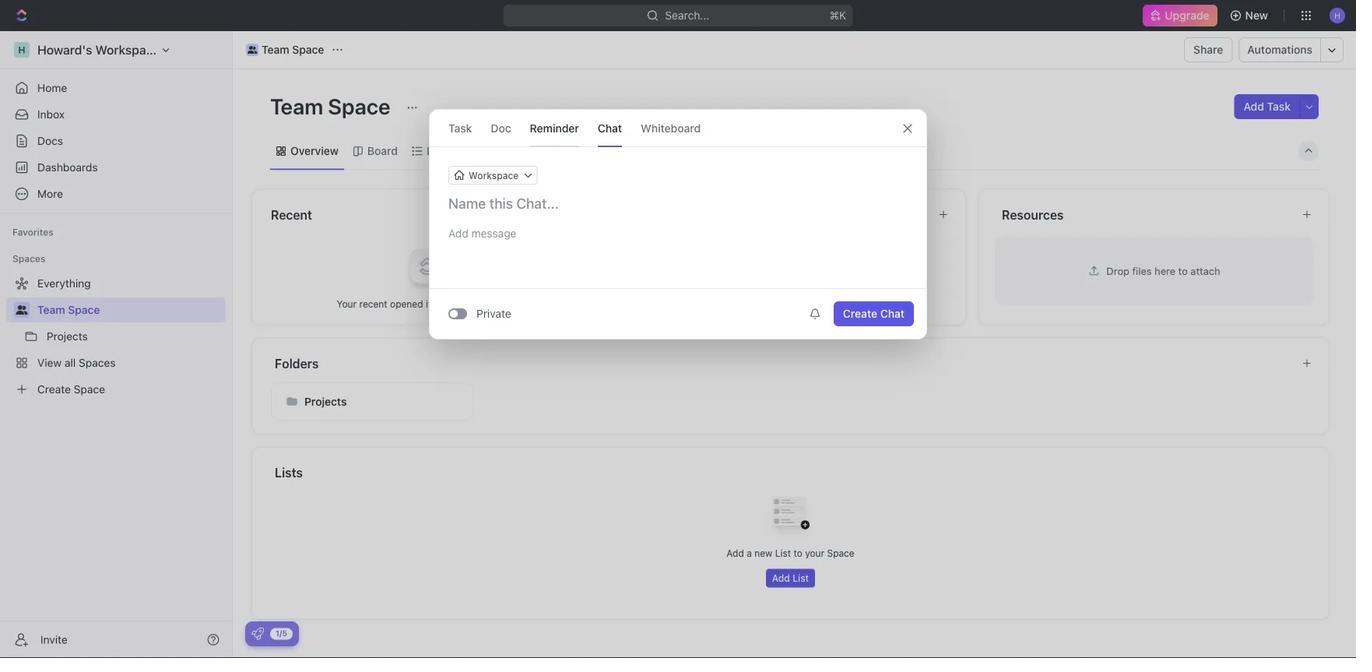 Task type: describe. For each thing, give the bounding box(es) containing it.
your
[[805, 548, 825, 559]]

new
[[755, 548, 773, 559]]

resources button
[[1001, 205, 1290, 224]]

haven't
[[712, 298, 744, 309]]

0 horizontal spatial to
[[794, 548, 803, 559]]

upgrade
[[1165, 9, 1210, 22]]

share
[[1194, 43, 1224, 56]]

dashboards
[[37, 161, 98, 174]]

show
[[469, 298, 492, 309]]

list inside add list button
[[793, 573, 809, 584]]

gantt
[[549, 144, 578, 157]]

⌘k
[[830, 9, 847, 22]]

1 vertical spatial team space
[[270, 93, 395, 119]]

recent
[[359, 298, 388, 309]]

this
[[832, 298, 848, 309]]

chat button
[[598, 110, 622, 146]]

add for add list
[[772, 573, 790, 584]]

add a new list to your space
[[727, 548, 855, 559]]

1/5
[[276, 629, 287, 638]]

reminder
[[530, 121, 579, 134]]

drop
[[1107, 265, 1130, 276]]

lists
[[275, 465, 303, 480]]

a
[[747, 548, 752, 559]]

overview link
[[287, 140, 339, 162]]

0 vertical spatial chat
[[598, 121, 622, 134]]

drop files here to attach
[[1107, 265, 1221, 276]]

0 vertical spatial team space
[[262, 43, 324, 56]]

user group image inside team space tree
[[16, 305, 28, 315]]

will
[[453, 298, 467, 309]]

table link
[[604, 140, 634, 162]]

new
[[1246, 9, 1269, 22]]

dashboards link
[[6, 155, 226, 180]]

home
[[37, 81, 67, 94]]

share button
[[1185, 37, 1233, 62]]

0 horizontal spatial task
[[449, 121, 472, 134]]

dialog containing task
[[429, 109, 927, 340]]

1 horizontal spatial team space link
[[242, 40, 328, 59]]

chat inside create chat button
[[881, 307, 905, 320]]

table
[[607, 144, 634, 157]]

home link
[[6, 76, 226, 100]]

list link
[[424, 140, 445, 162]]

workspace button
[[449, 166, 538, 185]]

folders
[[275, 356, 319, 371]]

2 horizontal spatial to
[[1179, 265, 1188, 276]]

invite
[[40, 633, 68, 646]]

your
[[337, 298, 357, 309]]

gantt link
[[546, 140, 578, 162]]

added
[[747, 298, 775, 309]]

onboarding checklist button image
[[252, 628, 264, 640]]

projects button
[[271, 382, 474, 421]]

docs inside sidebar navigation
[[37, 134, 63, 147]]

no lists icon. image
[[760, 485, 822, 547]]

team space inside tree
[[37, 303, 100, 316]]

projects
[[304, 395, 347, 408]]



Task type: vqa. For each thing, say whether or not it's contained in the screenshot.
tree in Sidebar navigation
no



Task type: locate. For each thing, give the bounding box(es) containing it.
2 vertical spatial team space
[[37, 303, 100, 316]]

1 horizontal spatial user group image
[[247, 46, 257, 54]]

workspace
[[469, 170, 519, 181]]

lists button
[[274, 463, 1311, 482]]

recent
[[271, 207, 312, 222]]

calendar
[[474, 144, 521, 157]]

add task button
[[1235, 94, 1300, 119]]

here
[[1155, 265, 1176, 276]]

0 horizontal spatial add
[[727, 548, 744, 559]]

chat up table link
[[598, 121, 622, 134]]

add list button
[[766, 569, 815, 588]]

search...
[[665, 9, 710, 22]]

team space link inside tree
[[37, 297, 223, 322]]

1 horizontal spatial task
[[1267, 100, 1291, 113]]

1 vertical spatial team space link
[[37, 297, 223, 322]]

add down add a new list to your space
[[772, 573, 790, 584]]

add left the a
[[727, 548, 744, 559]]

0 vertical spatial task
[[1267, 100, 1291, 113]]

space
[[292, 43, 324, 56], [328, 93, 390, 119], [68, 303, 100, 316], [827, 548, 855, 559]]

to
[[1179, 265, 1188, 276], [821, 298, 829, 309], [794, 548, 803, 559]]

chat right create
[[881, 307, 905, 320]]

1 vertical spatial list
[[775, 548, 791, 559]]

favorites button
[[6, 223, 60, 241]]

0 vertical spatial docs
[[37, 134, 63, 147]]

team space tree
[[6, 271, 226, 402]]

your recent opened items will show here.
[[337, 298, 517, 309]]

inbox link
[[6, 102, 226, 127]]

files
[[1133, 265, 1152, 276]]

inbox
[[37, 108, 65, 121]]

no most used docs image
[[760, 235, 822, 297]]

space inside tree
[[68, 303, 100, 316]]

automations button
[[1240, 38, 1321, 62]]

add
[[1244, 100, 1265, 113], [727, 548, 744, 559], [772, 573, 790, 584]]

team space
[[262, 43, 324, 56], [270, 93, 395, 119], [37, 303, 100, 316]]

2 horizontal spatial list
[[793, 573, 809, 584]]

1 horizontal spatial docs
[[795, 298, 818, 309]]

resources
[[1002, 207, 1064, 222]]

to left 'your' on the bottom right of the page
[[794, 548, 803, 559]]

0 vertical spatial list
[[427, 144, 445, 157]]

items
[[426, 298, 450, 309]]

docs link
[[6, 128, 226, 153]]

whiteboard button
[[641, 110, 701, 146]]

doc button
[[491, 110, 511, 146]]

create
[[843, 307, 878, 320]]

add task
[[1244, 100, 1291, 113]]

add down automations button
[[1244, 100, 1265, 113]]

upgrade link
[[1143, 5, 1218, 26]]

overview
[[290, 144, 339, 157]]

you
[[693, 298, 709, 309]]

attach
[[1191, 265, 1221, 276]]

1 vertical spatial team
[[270, 93, 323, 119]]

1 vertical spatial docs
[[795, 298, 818, 309]]

1 horizontal spatial chat
[[881, 307, 905, 320]]

private
[[477, 307, 511, 320]]

1 vertical spatial chat
[[881, 307, 905, 320]]

0 vertical spatial team space link
[[242, 40, 328, 59]]

opened
[[390, 298, 423, 309]]

list right new
[[775, 548, 791, 559]]

0 horizontal spatial docs
[[37, 134, 63, 147]]

reminder button
[[530, 110, 579, 146]]

2 vertical spatial team
[[37, 303, 65, 316]]

sidebar navigation
[[0, 31, 233, 658]]

dialog
[[429, 109, 927, 340]]

to right here
[[1179, 265, 1188, 276]]

board link
[[364, 140, 398, 162]]

chat
[[598, 121, 622, 134], [881, 307, 905, 320]]

doc
[[491, 121, 511, 134]]

no recent items image
[[396, 235, 458, 297]]

add for add a new list to your space
[[727, 548, 744, 559]]

list inside list link
[[427, 144, 445, 157]]

1 vertical spatial task
[[449, 121, 472, 134]]

add for add task
[[1244, 100, 1265, 113]]

favorites
[[12, 227, 54, 238]]

0 horizontal spatial user group image
[[16, 305, 28, 315]]

user group image inside team space link
[[247, 46, 257, 54]]

1 horizontal spatial list
[[775, 548, 791, 559]]

0 vertical spatial to
[[1179, 265, 1188, 276]]

list left 'task' button
[[427, 144, 445, 157]]

1 horizontal spatial to
[[821, 298, 829, 309]]

0 horizontal spatial team space link
[[37, 297, 223, 322]]

add inside button
[[1244, 100, 1265, 113]]

whiteboard
[[641, 121, 701, 134]]

spaces
[[12, 253, 45, 264]]

you haven't added any docs to this location.
[[693, 298, 888, 309]]

workspace button
[[449, 166, 538, 185]]

add inside button
[[772, 573, 790, 584]]

task down automations button
[[1267, 100, 1291, 113]]

new button
[[1224, 3, 1278, 28]]

0 vertical spatial add
[[1244, 100, 1265, 113]]

onboarding checklist button element
[[252, 628, 264, 640]]

here.
[[495, 298, 517, 309]]

team
[[262, 43, 289, 56], [270, 93, 323, 119], [37, 303, 65, 316]]

calendar link
[[471, 140, 521, 162]]

create chat button
[[834, 301, 914, 326]]

any
[[777, 298, 793, 309]]

1 vertical spatial user group image
[[16, 305, 28, 315]]

0 vertical spatial team
[[262, 43, 289, 56]]

team space link
[[242, 40, 328, 59], [37, 297, 223, 322]]

1 horizontal spatial add
[[772, 573, 790, 584]]

1 vertical spatial add
[[727, 548, 744, 559]]

Name this Chat... field
[[430, 194, 927, 213]]

location.
[[851, 298, 888, 309]]

task
[[1267, 100, 1291, 113], [449, 121, 472, 134]]

user group image
[[247, 46, 257, 54], [16, 305, 28, 315]]

0 vertical spatial user group image
[[247, 46, 257, 54]]

create chat
[[843, 307, 905, 320]]

1 vertical spatial to
[[821, 298, 829, 309]]

0 horizontal spatial chat
[[598, 121, 622, 134]]

list down add a new list to your space
[[793, 573, 809, 584]]

docs
[[37, 134, 63, 147], [795, 298, 818, 309]]

team inside tree
[[37, 303, 65, 316]]

2 horizontal spatial add
[[1244, 100, 1265, 113]]

add list
[[772, 573, 809, 584]]

2 vertical spatial to
[[794, 548, 803, 559]]

2 vertical spatial add
[[772, 573, 790, 584]]

board
[[367, 144, 398, 157]]

list
[[427, 144, 445, 157], [775, 548, 791, 559], [793, 573, 809, 584]]

2 vertical spatial list
[[793, 573, 809, 584]]

task inside button
[[1267, 100, 1291, 113]]

0 horizontal spatial list
[[427, 144, 445, 157]]

folders button
[[274, 354, 1290, 373]]

to left this
[[821, 298, 829, 309]]

task left the doc in the left top of the page
[[449, 121, 472, 134]]

docs down inbox
[[37, 134, 63, 147]]

task button
[[449, 110, 472, 146]]

automations
[[1248, 43, 1313, 56]]

docs right any
[[795, 298, 818, 309]]



